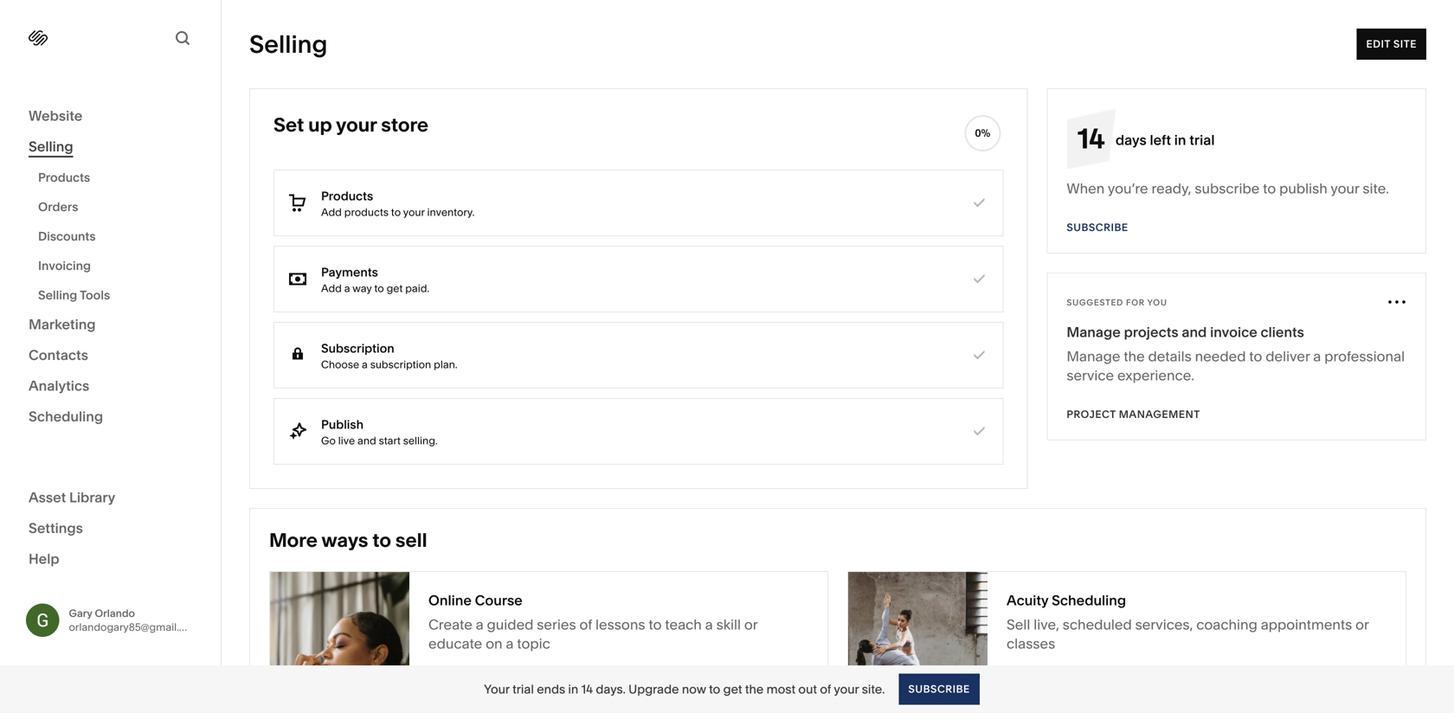 Task type: describe. For each thing, give the bounding box(es) containing it.
now
[[682, 682, 706, 697]]

to inside payments add a way to get paid.
[[374, 282, 384, 295]]

subscription
[[321, 341, 395, 356]]

up
[[308, 113, 332, 136]]

deliver
[[1266, 348, 1310, 365]]

professional
[[1325, 348, 1405, 365]]

1 horizontal spatial 14
[[1078, 122, 1105, 155]]

to inside products add products to your inventory.
[[391, 206, 401, 219]]

ready,
[[1152, 180, 1192, 197]]

educate
[[429, 636, 482, 652]]

online
[[429, 592, 472, 609]]

products for products
[[38, 170, 90, 185]]

gary
[[69, 607, 92, 620]]

and inside manage projects and invoice clients manage the details needed to deliver a professional service experience.
[[1182, 324, 1207, 341]]

you're
[[1108, 180, 1149, 197]]

website
[[29, 107, 83, 124]]

details
[[1149, 348, 1192, 365]]

products
[[344, 206, 389, 219]]

course
[[475, 592, 523, 609]]

website link
[[29, 106, 192, 127]]

1 vertical spatial of
[[820, 682, 831, 697]]

marketing link
[[29, 315, 192, 336]]

services,
[[1136, 616, 1193, 633]]

invoicing link
[[38, 251, 202, 281]]

payments
[[321, 265, 378, 280]]

when
[[1067, 180, 1105, 197]]

tools
[[80, 288, 110, 303]]

0 horizontal spatial scheduling
[[29, 408, 103, 425]]

to left "publish"
[[1263, 180, 1276, 197]]

set
[[274, 113, 304, 136]]

when you're ready, subscribe to publish your site.
[[1067, 180, 1390, 197]]

to right now at the left bottom of the page
[[709, 682, 721, 697]]

help link
[[29, 550, 59, 569]]

your
[[484, 682, 510, 697]]

upgrade
[[629, 682, 679, 697]]

1 vertical spatial site.
[[862, 682, 885, 697]]

appointments
[[1261, 616, 1353, 633]]

project management
[[1067, 408, 1201, 421]]

selling tools
[[38, 288, 110, 303]]

selling tools link
[[38, 281, 202, 310]]

and inside the publish go live and start selling.
[[358, 435, 376, 447]]

inventory.
[[427, 206, 475, 219]]

1 vertical spatial trial
[[513, 682, 534, 697]]

your right "publish"
[[1331, 180, 1360, 197]]

subscribe inside 'button'
[[909, 683, 970, 696]]

1 manage from the top
[[1067, 324, 1121, 341]]

0 horizontal spatial in
[[568, 682, 579, 697]]

0 vertical spatial subscribe
[[1067, 221, 1129, 234]]

a inside manage projects and invoice clients manage the details needed to deliver a professional service experience.
[[1314, 348, 1322, 365]]

0 horizontal spatial 14
[[582, 682, 593, 697]]

2 manage from the top
[[1067, 348, 1121, 365]]

payments add a way to get paid.
[[321, 265, 430, 295]]

way
[[353, 282, 372, 295]]

selling.
[[403, 435, 438, 447]]

contacts link
[[29, 346, 192, 366]]

1 vertical spatial get
[[724, 682, 742, 697]]

coaching
[[1197, 616, 1258, 633]]

scheduled
[[1063, 616, 1132, 633]]

asset
[[29, 489, 66, 506]]

add for products
[[321, 206, 342, 219]]

acuity
[[1007, 592, 1049, 609]]

service
[[1067, 367, 1114, 384]]

0%
[[975, 127, 991, 139]]

library
[[69, 489, 115, 506]]

scheduling link
[[29, 407, 192, 428]]

0 vertical spatial site.
[[1363, 180, 1390, 197]]

a right the create
[[476, 616, 484, 633]]

you
[[1148, 297, 1168, 308]]

topic
[[517, 636, 550, 652]]

teach
[[665, 616, 702, 633]]

paid.
[[405, 282, 430, 295]]

create
[[429, 616, 473, 633]]

more
[[269, 529, 318, 552]]

project management button
[[1067, 399, 1201, 430]]

get inside payments add a way to get paid.
[[387, 282, 403, 295]]

orlandogary85@gmail.com
[[69, 621, 201, 634]]

classes
[[1007, 636, 1056, 652]]

subscription choose a subscription plan.
[[321, 341, 458, 371]]

analytics link
[[29, 377, 192, 397]]

choose
[[321, 358, 359, 371]]

acuity scheduling sell live, scheduled services, coaching appointments or classes
[[1007, 592, 1369, 652]]

2 vertical spatial selling
[[38, 288, 77, 303]]

1 vertical spatial selling
[[29, 138, 73, 155]]

or inside online course create a guided series of lessons to teach a skill or educate on a topic
[[745, 616, 758, 633]]

to inside online course create a guided series of lessons to teach a skill or educate on a topic
[[649, 616, 662, 633]]

skill
[[717, 616, 741, 633]]

manage projects and invoice clients manage the details needed to deliver a professional service experience.
[[1067, 324, 1405, 384]]

orlando
[[95, 607, 135, 620]]

a inside payments add a way to get paid.
[[344, 282, 350, 295]]

orders link
[[38, 192, 202, 222]]

site
[[1394, 38, 1417, 50]]

gary orlando orlandogary85@gmail.com
[[69, 607, 201, 634]]

edit site
[[1367, 38, 1417, 50]]

asset library
[[29, 489, 115, 506]]

experience.
[[1118, 367, 1195, 384]]

selling link
[[29, 137, 192, 158]]

scheduling inside 'acuity scheduling sell live, scheduled services, coaching appointments or classes'
[[1052, 592, 1127, 609]]

1 horizontal spatial in
[[1175, 132, 1187, 148]]

lessons
[[596, 616, 646, 633]]



Task type: locate. For each thing, give the bounding box(es) containing it.
to inside manage projects and invoice clients manage the details needed to deliver a professional service experience.
[[1250, 348, 1263, 365]]

project
[[1067, 408, 1116, 421]]

of right series
[[580, 616, 592, 633]]

days left in trial
[[1116, 132, 1215, 148]]

your left inventory.
[[403, 206, 425, 219]]

more ways to sell
[[269, 529, 427, 552]]

0 vertical spatial scheduling
[[29, 408, 103, 425]]

1 horizontal spatial trial
[[1190, 132, 1215, 148]]

live,
[[1034, 616, 1060, 633]]

1 vertical spatial scheduling
[[1052, 592, 1127, 609]]

add left 'products'
[[321, 206, 342, 219]]

of right out
[[820, 682, 831, 697]]

get left paid.
[[387, 282, 403, 295]]

1 add from the top
[[321, 206, 342, 219]]

settings link
[[29, 519, 192, 539]]

analytics
[[29, 378, 89, 394]]

to left sell
[[373, 529, 391, 552]]

live
[[338, 435, 355, 447]]

selling
[[249, 29, 328, 59], [29, 138, 73, 155], [38, 288, 77, 303]]

your right up at the top left of the page
[[336, 113, 377, 136]]

1 horizontal spatial products
[[321, 189, 373, 203]]

14
[[1078, 122, 1105, 155], [582, 682, 593, 697]]

your right out
[[834, 682, 859, 697]]

site.
[[1363, 180, 1390, 197], [862, 682, 885, 697]]

your
[[336, 113, 377, 136], [1331, 180, 1360, 197], [403, 206, 425, 219], [834, 682, 859, 697]]

products
[[38, 170, 90, 185], [321, 189, 373, 203]]

add inside products add products to your inventory.
[[321, 206, 342, 219]]

ends
[[537, 682, 565, 697]]

days
[[1116, 132, 1147, 148]]

0 vertical spatial add
[[321, 206, 342, 219]]

invoice
[[1211, 324, 1258, 341]]

1 vertical spatial manage
[[1067, 348, 1121, 365]]

1 vertical spatial in
[[568, 682, 579, 697]]

0 vertical spatial manage
[[1067, 324, 1121, 341]]

store
[[381, 113, 429, 136]]

products inside products add products to your inventory.
[[321, 189, 373, 203]]

scheduling up scheduled
[[1052, 592, 1127, 609]]

or right "skill"
[[745, 616, 758, 633]]

products up orders
[[38, 170, 90, 185]]

to right the way
[[374, 282, 384, 295]]

1 vertical spatial subscribe button
[[899, 674, 980, 705]]

your inside products add products to your inventory.
[[403, 206, 425, 219]]

manage down the "suggested"
[[1067, 324, 1121, 341]]

ways
[[322, 529, 368, 552]]

0 vertical spatial of
[[580, 616, 592, 633]]

0 vertical spatial subscribe button
[[1067, 212, 1129, 243]]

1 horizontal spatial subscribe
[[1067, 221, 1129, 234]]

a left "skill"
[[705, 616, 713, 633]]

products add products to your inventory.
[[321, 189, 475, 219]]

1 or from the left
[[745, 616, 758, 633]]

a right on
[[506, 636, 514, 652]]

1 horizontal spatial site.
[[1363, 180, 1390, 197]]

1 vertical spatial and
[[358, 435, 376, 447]]

or inside 'acuity scheduling sell live, scheduled services, coaching appointments or classes'
[[1356, 616, 1369, 633]]

manage up service
[[1067, 348, 1121, 365]]

0 vertical spatial selling
[[249, 29, 328, 59]]

out
[[799, 682, 817, 697]]

2 or from the left
[[1356, 616, 1369, 633]]

go
[[321, 435, 336, 447]]

settings
[[29, 520, 83, 537]]

projects
[[1124, 324, 1179, 341]]

14 left days. at the bottom left of the page
[[582, 682, 593, 697]]

1 horizontal spatial of
[[820, 682, 831, 697]]

0 vertical spatial the
[[1124, 348, 1145, 365]]

and right the live
[[358, 435, 376, 447]]

0 horizontal spatial products
[[38, 170, 90, 185]]

1 horizontal spatial scheduling
[[1052, 592, 1127, 609]]

a left the way
[[344, 282, 350, 295]]

1 vertical spatial products
[[321, 189, 373, 203]]

in right left
[[1175, 132, 1187, 148]]

sell
[[396, 529, 427, 552]]

discounts link
[[38, 222, 202, 251]]

get right now at the left bottom of the page
[[724, 682, 742, 697]]

0 horizontal spatial subscribe button
[[899, 674, 980, 705]]

or right appointments
[[1356, 616, 1369, 633]]

0 horizontal spatial get
[[387, 282, 403, 295]]

in right ends
[[568, 682, 579, 697]]

edit site button
[[1357, 29, 1427, 60]]

the left most
[[745, 682, 764, 697]]

to left deliver
[[1250, 348, 1263, 365]]

trial right left
[[1190, 132, 1215, 148]]

the up 'experience.'
[[1124, 348, 1145, 365]]

to left teach
[[649, 616, 662, 633]]

get
[[387, 282, 403, 295], [724, 682, 742, 697]]

0 vertical spatial products
[[38, 170, 90, 185]]

help
[[29, 551, 59, 568]]

1 vertical spatial the
[[745, 682, 764, 697]]

days.
[[596, 682, 626, 697]]

selling up set
[[249, 29, 328, 59]]

your trial ends in 14 days. upgrade now to get the most out of your site.
[[484, 682, 885, 697]]

1 vertical spatial subscribe
[[909, 683, 970, 696]]

suggested for you
[[1067, 297, 1168, 308]]

for
[[1126, 297, 1145, 308]]

plan.
[[434, 358, 458, 371]]

products up 'products'
[[321, 189, 373, 203]]

a down subscription
[[362, 358, 368, 371]]

contacts
[[29, 347, 88, 364]]

0 horizontal spatial the
[[745, 682, 764, 697]]

1 vertical spatial 14
[[582, 682, 593, 697]]

invoicing
[[38, 258, 91, 273]]

sell
[[1007, 616, 1031, 633]]

site. right "publish"
[[1363, 180, 1390, 197]]

1 horizontal spatial or
[[1356, 616, 1369, 633]]

0 horizontal spatial or
[[745, 616, 758, 633]]

1 horizontal spatial get
[[724, 682, 742, 697]]

clients
[[1261, 324, 1305, 341]]

selling down website
[[29, 138, 73, 155]]

0 horizontal spatial subscribe
[[909, 683, 970, 696]]

trial right your
[[513, 682, 534, 697]]

trial
[[1190, 132, 1215, 148], [513, 682, 534, 697]]

subscribe
[[1067, 221, 1129, 234], [909, 683, 970, 696]]

a right deliver
[[1314, 348, 1322, 365]]

add inside payments add a way to get paid.
[[321, 282, 342, 295]]

selling up marketing
[[38, 288, 77, 303]]

subscribe
[[1195, 180, 1260, 197]]

marketing
[[29, 316, 96, 333]]

set up your store
[[274, 113, 429, 136]]

0 vertical spatial trial
[[1190, 132, 1215, 148]]

0 horizontal spatial trial
[[513, 682, 534, 697]]

the
[[1124, 348, 1145, 365], [745, 682, 764, 697]]

0 horizontal spatial site.
[[862, 682, 885, 697]]

add down payments
[[321, 282, 342, 295]]

start
[[379, 435, 401, 447]]

scheduling down analytics
[[29, 408, 103, 425]]

and
[[1182, 324, 1207, 341], [358, 435, 376, 447]]

of
[[580, 616, 592, 633], [820, 682, 831, 697]]

0 vertical spatial and
[[1182, 324, 1207, 341]]

14 left days
[[1078, 122, 1105, 155]]

suggested
[[1067, 297, 1124, 308]]

and up details
[[1182, 324, 1207, 341]]

subscription
[[370, 358, 431, 371]]

0 vertical spatial get
[[387, 282, 403, 295]]

to right 'products'
[[391, 206, 401, 219]]

guided
[[487, 616, 534, 633]]

publish go live and start selling.
[[321, 417, 438, 447]]

most
[[767, 682, 796, 697]]

a inside "subscription choose a subscription plan."
[[362, 358, 368, 371]]

of inside online course create a guided series of lessons to teach a skill or educate on a topic
[[580, 616, 592, 633]]

asset library link
[[29, 488, 192, 509]]

discounts
[[38, 229, 96, 244]]

0 vertical spatial in
[[1175, 132, 1187, 148]]

site. right out
[[862, 682, 885, 697]]

add for payments
[[321, 282, 342, 295]]

the inside manage projects and invoice clients manage the details needed to deliver a professional service experience.
[[1124, 348, 1145, 365]]

1 horizontal spatial the
[[1124, 348, 1145, 365]]

0 vertical spatial 14
[[1078, 122, 1105, 155]]

online course create a guided series of lessons to teach a skill or educate on a topic
[[429, 592, 758, 652]]

1 vertical spatial add
[[321, 282, 342, 295]]

or
[[745, 616, 758, 633], [1356, 616, 1369, 633]]

1 horizontal spatial and
[[1182, 324, 1207, 341]]

2 add from the top
[[321, 282, 342, 295]]

1 horizontal spatial subscribe button
[[1067, 212, 1129, 243]]

needed
[[1195, 348, 1246, 365]]

orders
[[38, 200, 78, 214]]

manage
[[1067, 324, 1121, 341], [1067, 348, 1121, 365]]

0 horizontal spatial of
[[580, 616, 592, 633]]

products for products add products to your inventory.
[[321, 189, 373, 203]]

edit
[[1367, 38, 1391, 50]]

on
[[486, 636, 503, 652]]

a
[[344, 282, 350, 295], [1314, 348, 1322, 365], [362, 358, 368, 371], [476, 616, 484, 633], [705, 616, 713, 633], [506, 636, 514, 652]]

0 horizontal spatial and
[[358, 435, 376, 447]]



Task type: vqa. For each thing, say whether or not it's contained in the screenshot.
also
no



